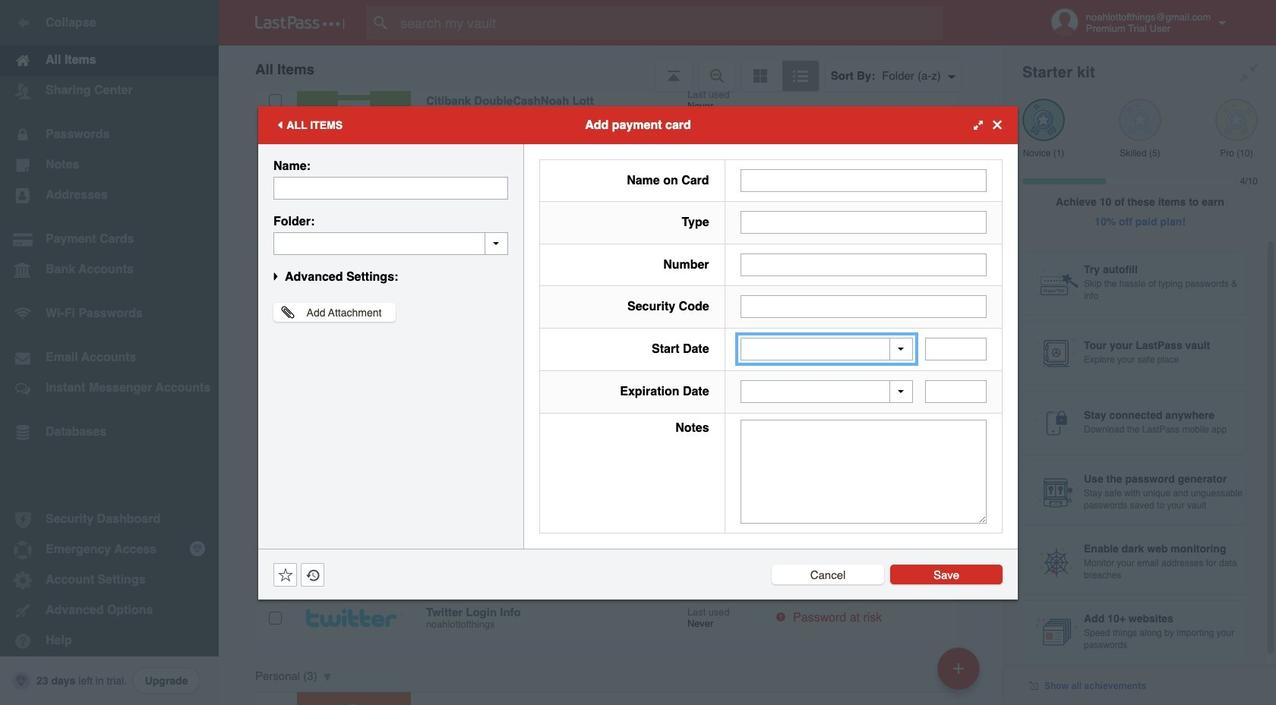 Task type: describe. For each thing, give the bounding box(es) containing it.
search my vault text field
[[366, 6, 973, 39]]

new item image
[[953, 664, 964, 674]]

vault options navigation
[[219, 46, 1004, 91]]



Task type: locate. For each thing, give the bounding box(es) containing it.
new item navigation
[[932, 643, 989, 706]]

None text field
[[740, 169, 987, 192], [740, 254, 987, 276], [740, 296, 987, 318], [925, 381, 987, 404], [740, 169, 987, 192], [740, 254, 987, 276], [740, 296, 987, 318], [925, 381, 987, 404]]

dialog
[[258, 106, 1018, 600]]

lastpass image
[[255, 16, 345, 30]]

main navigation navigation
[[0, 0, 219, 706]]

None text field
[[273, 177, 508, 199], [740, 211, 987, 234], [273, 232, 508, 255], [925, 338, 987, 361], [740, 420, 987, 524], [273, 177, 508, 199], [740, 211, 987, 234], [273, 232, 508, 255], [925, 338, 987, 361], [740, 420, 987, 524]]

Search search field
[[366, 6, 973, 39]]



